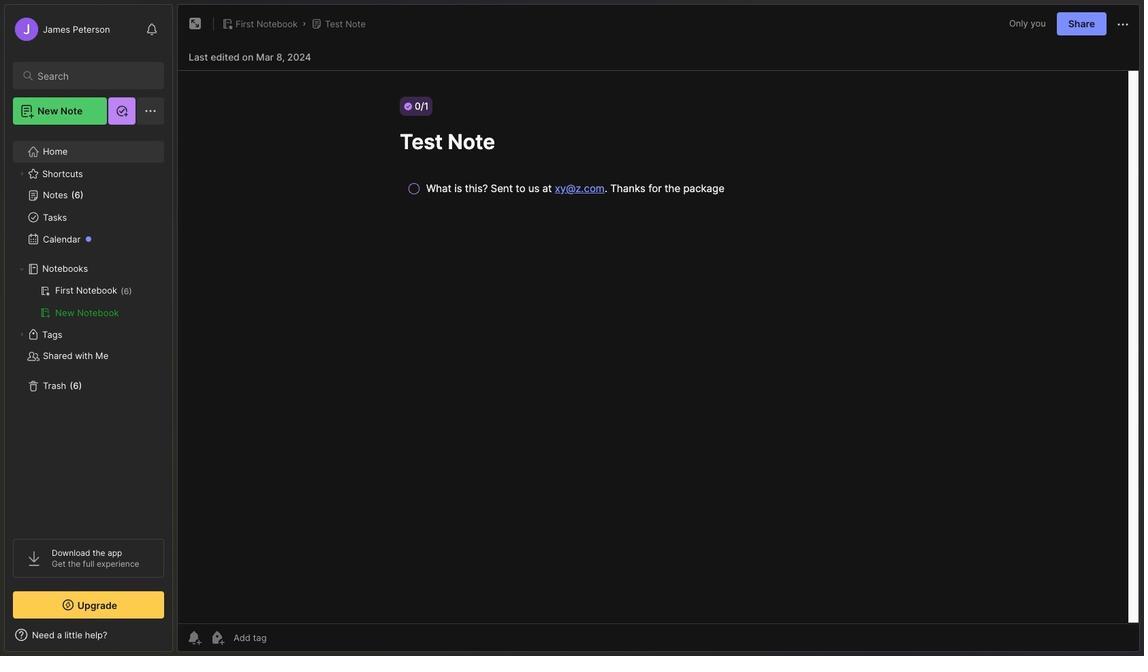 Task type: vqa. For each thing, say whether or not it's contained in the screenshot.
More actions image
yes



Task type: describe. For each thing, give the bounding box(es) containing it.
add tag image
[[209, 630, 226, 646]]

expand note image
[[187, 16, 204, 32]]

WHAT'S NEW field
[[5, 624, 172, 646]]

add a reminder image
[[186, 630, 202, 646]]

none search field inside main element
[[37, 67, 152, 84]]

more actions image
[[1115, 16, 1132, 33]]

tree inside main element
[[5, 133, 172, 527]]

note window element
[[177, 4, 1141, 655]]



Task type: locate. For each thing, give the bounding box(es) containing it.
expand notebooks image
[[18, 265, 26, 273]]

expand tags image
[[18, 330, 26, 339]]

tree
[[5, 133, 172, 527]]

More actions field
[[1115, 15, 1132, 33]]

group
[[13, 280, 164, 324]]

Account field
[[13, 16, 110, 43]]

None search field
[[37, 67, 152, 84]]

Note Editor text field
[[178, 70, 1140, 623]]

Add tag field
[[232, 632, 335, 644]]

Search text field
[[37, 69, 152, 82]]

group inside main element
[[13, 280, 164, 324]]

main element
[[0, 0, 177, 656]]

click to collapse image
[[172, 631, 182, 647]]



